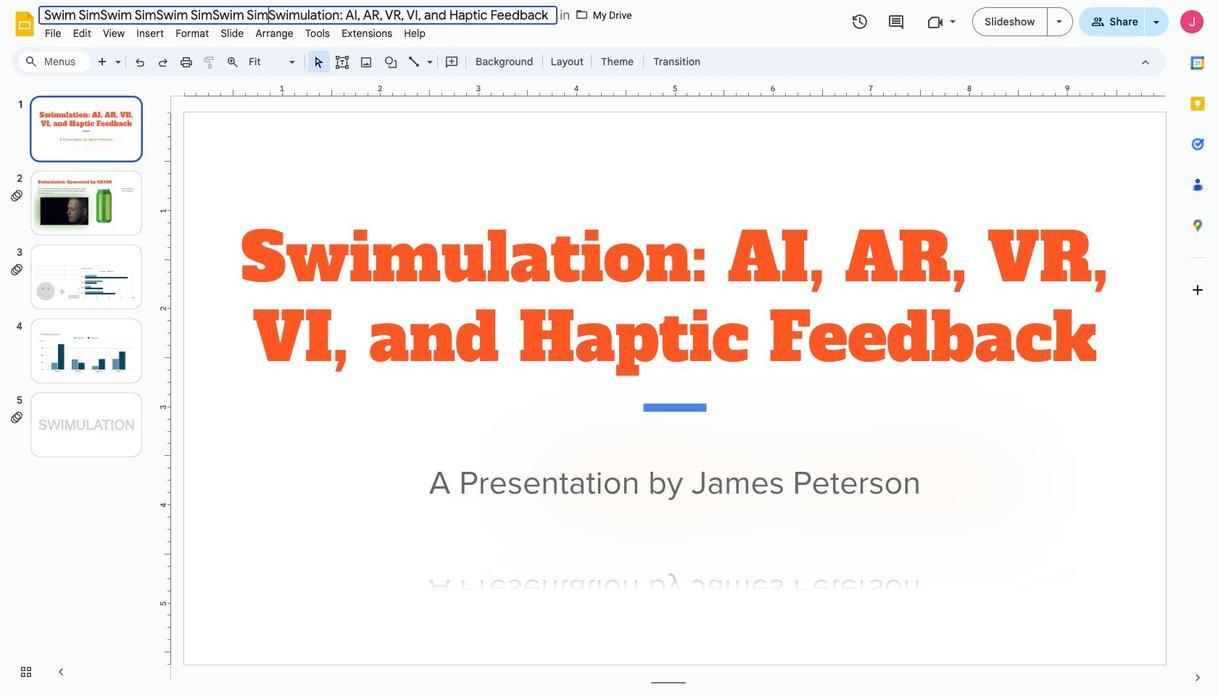 Task type: vqa. For each thing, say whether or not it's contained in the screenshot.
Quick sharing actions 'Icon'
yes



Task type: describe. For each thing, give the bounding box(es) containing it.
new slide (ctrl+m) image
[[96, 55, 110, 70]]

share. shared with 3 people. image
[[1091, 15, 1104, 28]]

text box image
[[335, 55, 350, 70]]

2 menu item from the left
[[67, 25, 97, 42]]

menu bar banner
[[0, 0, 1218, 698]]

located in my drive google drive folder element
[[557, 6, 635, 24]]

select (esc) image
[[312, 55, 326, 70]]

quick sharing actions image
[[1154, 21, 1160, 44]]

paint format image
[[202, 55, 217, 70]]

7 menu item from the left
[[250, 25, 299, 42]]

redo (⌘y) image
[[156, 55, 170, 70]]

3 menu item from the left
[[97, 25, 131, 42]]

select line image
[[423, 52, 433, 57]]

insert image image
[[358, 51, 375, 72]]

zoom image
[[226, 55, 240, 70]]

6 menu item from the left
[[215, 25, 250, 42]]

main toolbar
[[90, 51, 708, 73]]

new slide with layout image
[[112, 52, 121, 57]]

10 menu item from the left
[[398, 25, 432, 42]]

Rename text field
[[38, 6, 558, 25]]

1 menu item from the left
[[39, 25, 67, 42]]

last edit was on october 30, 2023 image
[[852, 13, 869, 30]]

4 menu item from the left
[[131, 25, 170, 42]]



Task type: locate. For each thing, give the bounding box(es) containing it.
menu item up zoom icon
[[215, 25, 250, 42]]

menu item up new slide with layout image
[[97, 25, 131, 42]]

9 menu item from the left
[[336, 25, 398, 42]]

hide the menus (ctrl+shift+f) image
[[1138, 55, 1153, 70]]

show all comments image
[[887, 13, 905, 31]]

menu bar
[[39, 19, 432, 43]]

tab list
[[1178, 43, 1218, 658]]

Zoom text field
[[247, 51, 287, 72]]

add comment (⌘+option+m) image
[[445, 55, 459, 70]]

Zoom field
[[244, 51, 302, 73]]

menu bar inside menu bar banner
[[39, 19, 432, 43]]

menu item up the select (esc) icon
[[299, 25, 336, 42]]

menu item up undo (⌘z) icon
[[131, 25, 170, 42]]

line image
[[408, 55, 422, 70]]

8 menu item from the left
[[299, 25, 336, 42]]

menu item up new slide (ctrl+m) "image"
[[67, 25, 97, 42]]

application
[[0, 0, 1218, 698]]

tab list inside menu bar banner
[[1178, 43, 1218, 658]]

menu item up insert image
[[336, 25, 398, 42]]

Menus field
[[18, 51, 91, 72]]

navigation
[[0, 82, 160, 698]]

shape image
[[383, 51, 399, 72]]

menu item up zoom field
[[250, 25, 299, 42]]

menu item
[[39, 25, 67, 42], [67, 25, 97, 42], [97, 25, 131, 42], [131, 25, 170, 42], [170, 25, 215, 42], [215, 25, 250, 42], [250, 25, 299, 42], [299, 25, 336, 42], [336, 25, 398, 42], [398, 25, 432, 42]]

slides home image
[[12, 11, 38, 37]]

material image
[[576, 8, 589, 21]]

menu item up print (⌘p) icon
[[170, 25, 215, 42]]

menu item up select line 'image'
[[398, 25, 432, 42]]

5 menu item from the left
[[170, 25, 215, 42]]

presentation options image
[[1056, 20, 1062, 23]]

print (⌘p) image
[[179, 55, 194, 70]]

menu item up menus field
[[39, 25, 67, 42]]

undo (⌘z) image
[[133, 55, 147, 70]]



